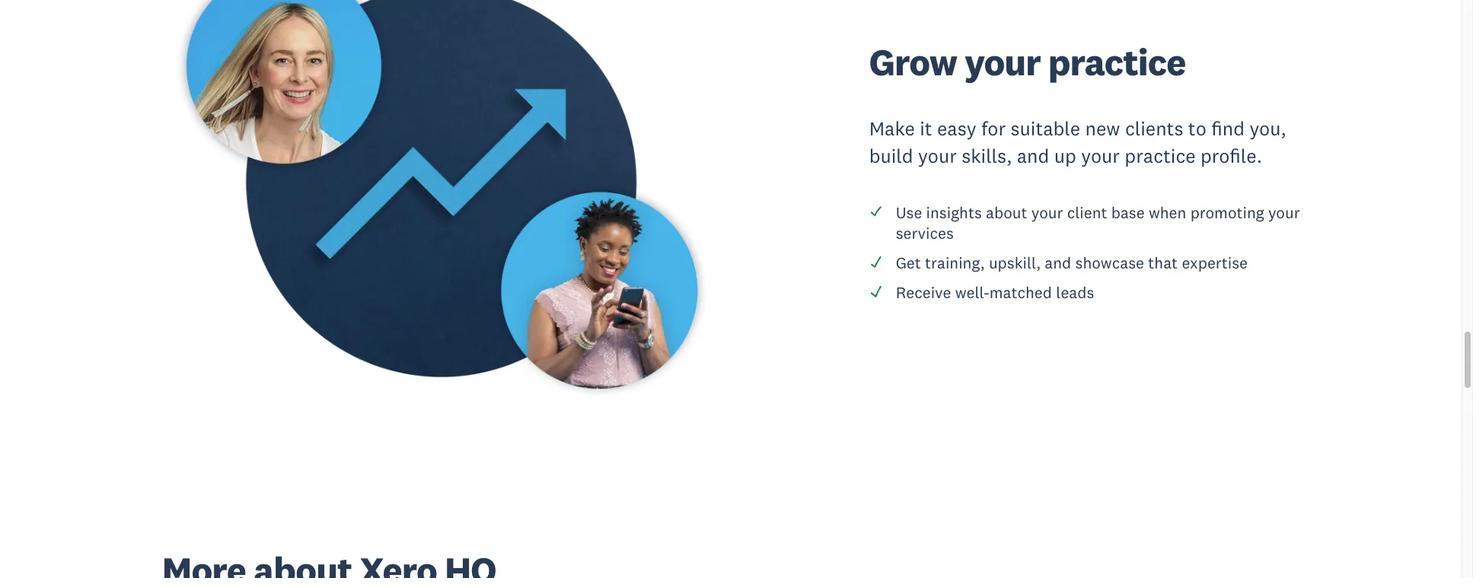 Task type: locate. For each thing, give the bounding box(es) containing it.
it
[[920, 117, 932, 141]]

you,
[[1250, 117, 1287, 141]]

practice up the new
[[1048, 39, 1186, 85]]

make it easy for suitable new clients to find you, build your skills, and up your practice profile.
[[869, 117, 1287, 168]]

matched
[[990, 282, 1052, 303]]

1 vertical spatial included image
[[869, 255, 883, 269]]

1 included image from the top
[[869, 205, 883, 218]]

your
[[965, 39, 1041, 85], [918, 144, 957, 168], [1081, 144, 1120, 168], [1032, 202, 1063, 223], [1269, 202, 1300, 223]]

1 vertical spatial practice
[[1125, 144, 1196, 168]]

clients
[[1125, 117, 1184, 141]]

that
[[1148, 253, 1178, 273]]

2 vertical spatial included image
[[869, 285, 883, 298]]

and down suitable
[[1017, 144, 1050, 168]]

included image left get
[[869, 255, 883, 269]]

0 vertical spatial and
[[1017, 144, 1050, 168]]

showcase
[[1076, 253, 1144, 273]]

0 vertical spatial included image
[[869, 205, 883, 218]]

and
[[1017, 144, 1050, 168], [1045, 253, 1072, 273]]

included image
[[869, 205, 883, 218], [869, 255, 883, 269], [869, 285, 883, 298]]

3 included image from the top
[[869, 285, 883, 298]]

upskill,
[[989, 253, 1041, 273]]

and up leads
[[1045, 253, 1072, 273]]

practice
[[1048, 39, 1186, 85], [1125, 144, 1196, 168]]

client
[[1067, 202, 1108, 223]]

your left "client"
[[1032, 202, 1063, 223]]

included image left use
[[869, 205, 883, 218]]

new
[[1086, 117, 1120, 141]]

get training, upskill, and showcase that expertise
[[896, 253, 1248, 273]]

find
[[1212, 117, 1245, 141]]

2 included image from the top
[[869, 255, 883, 269]]

base
[[1112, 202, 1145, 223]]

training,
[[925, 253, 985, 273]]

included image left 'receive'
[[869, 285, 883, 298]]

receive
[[896, 282, 951, 303]]

when
[[1149, 202, 1187, 223]]

to
[[1189, 117, 1207, 141]]

practice down clients
[[1125, 144, 1196, 168]]

well-
[[955, 282, 990, 303]]

included image for receive well-matched leads
[[869, 285, 883, 298]]



Task type: vqa. For each thing, say whether or not it's contained in the screenshot.
'MORE ABOUT MANAGING CONTACTS'
no



Task type: describe. For each thing, give the bounding box(es) containing it.
easy
[[937, 117, 977, 141]]

included image for get training, upskill, and showcase that expertise
[[869, 255, 883, 269]]

1 vertical spatial and
[[1045, 253, 1072, 273]]

services
[[896, 223, 954, 244]]

leads
[[1056, 282, 1094, 303]]

insights
[[926, 202, 982, 223]]

use
[[896, 202, 922, 223]]

grow your practice
[[869, 39, 1186, 85]]

make
[[869, 117, 915, 141]]

skills,
[[962, 144, 1012, 168]]

included image for use insights about your client base when promoting your services
[[869, 205, 883, 218]]

your down the new
[[1081, 144, 1120, 168]]

receive well-matched leads
[[896, 282, 1094, 303]]

grow
[[869, 39, 957, 85]]

build
[[869, 144, 914, 168]]

up
[[1054, 144, 1077, 168]]

your down it
[[918, 144, 957, 168]]

use insights about your client base when promoting your services
[[896, 202, 1300, 244]]

your up for
[[965, 39, 1041, 85]]

profile.
[[1201, 144, 1262, 168]]

your right the promoting
[[1269, 202, 1300, 223]]

about
[[986, 202, 1028, 223]]

promoting
[[1191, 202, 1265, 223]]

expertise
[[1182, 253, 1248, 273]]

for
[[982, 117, 1006, 141]]

0 vertical spatial practice
[[1048, 39, 1186, 85]]

practice inside make it easy for suitable new clients to find you, build your skills, and up your practice profile.
[[1125, 144, 1196, 168]]

suitable
[[1011, 117, 1081, 141]]

get
[[896, 253, 921, 273]]

and inside make it easy for suitable new clients to find you, build your skills, and up your practice profile.
[[1017, 144, 1050, 168]]



